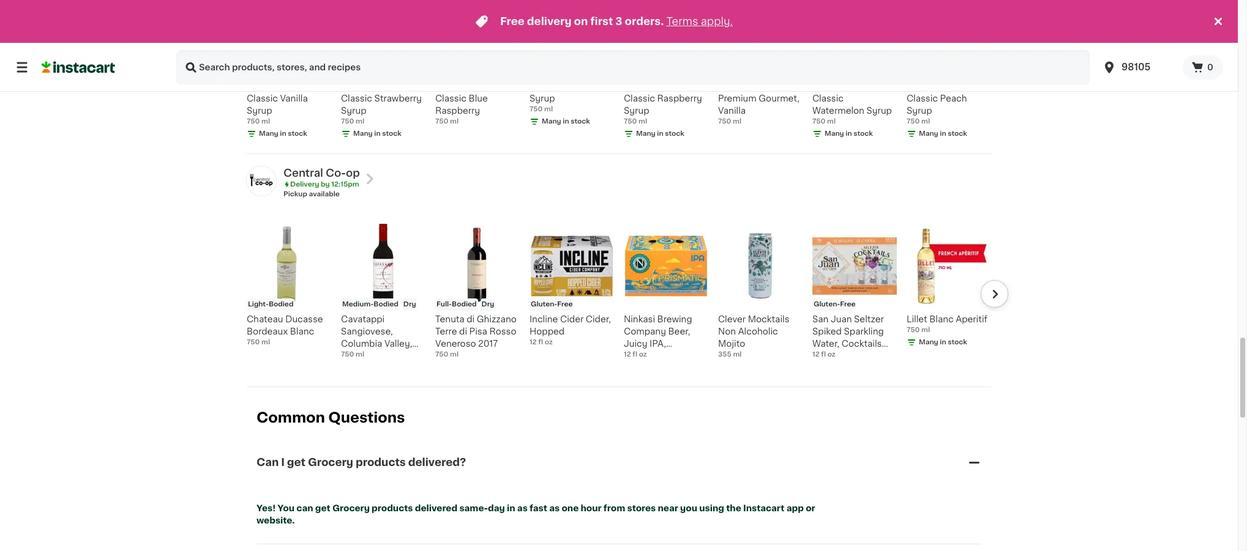 Task type: vqa. For each thing, say whether or not it's contained in the screenshot.
Bread within the Sunbeam Giant Enriched Bread 24 oz
no



Task type: locate. For each thing, give the bounding box(es) containing it.
dry
[[403, 301, 416, 308], [482, 301, 494, 308]]

instacart logo image
[[42, 60, 115, 75]]

davinci inside davinci gourmet classic strawberry syrup 750 ml
[[341, 82, 374, 90]]

di up pisa
[[467, 315, 475, 324]]

1 gluten-free from the left
[[531, 301, 573, 308]]

davinci gourmet classic vanilla syrup 750 ml
[[247, 82, 320, 125]]

syrup inside davinci gourmet classic strawberry syrup 750 ml
[[341, 106, 367, 115]]

many for vanilla
[[259, 130, 278, 137]]

0 vertical spatial products
[[356, 458, 406, 468]]

0 horizontal spatial raspberry
[[435, 106, 480, 115]]

syrup inside davinci gourmet classic watermelon syrup 750 ml
[[867, 106, 892, 115]]

1 vertical spatial di
[[459, 327, 467, 336]]

in down davinci gourmet classic raspberry syrup 750 ml on the top
[[657, 130, 664, 137]]

0 horizontal spatial as
[[517, 505, 528, 513]]

raspberry inside davinci gourmet classic raspberry syrup 750 ml
[[658, 94, 702, 103]]

many down davinci gourmet classic vanilla syrup 750 ml
[[259, 130, 278, 137]]

davinci for vanilla
[[247, 82, 280, 90]]

bodied for cavatappi sangiovese, columbia valley, 2014
[[374, 301, 399, 308]]

can i get grocery products delivered? button
[[257, 441, 982, 485]]

6 davinci from the left
[[907, 82, 940, 90]]

12
[[530, 339, 537, 346], [624, 351, 631, 358], [813, 351, 820, 358]]

fl down hopped
[[539, 339, 543, 346]]

1 gourmet from the left
[[282, 82, 320, 90]]

clever
[[718, 315, 746, 324]]

0 horizontal spatial 12
[[530, 339, 537, 346]]

Search field
[[176, 50, 1090, 85]]

cider
[[560, 315, 584, 324]]

12 down the water,
[[813, 351, 820, 358]]

ml inside torani green apple syrup 750 ml
[[544, 106, 553, 112]]

in down watermelon
[[846, 130, 852, 137]]

5 classic from the left
[[813, 94, 844, 103]]

blanc
[[930, 315, 954, 324], [290, 327, 314, 336]]

4 gourmet from the left
[[659, 82, 698, 90]]

classic inside davinci gourmet classic blue raspberry 750 ml
[[435, 94, 467, 103]]

12 down hopped
[[530, 339, 537, 346]]

stock for strawberry
[[382, 130, 402, 137]]

item carousel region
[[247, 0, 1009, 149], [230, 219, 1009, 382]]

gourmet inside the davinci gourmet classic peach syrup 750 ml
[[942, 82, 980, 90]]

you
[[278, 505, 295, 513]]

bodied up tenuta
[[452, 301, 477, 308]]

None search field
[[176, 50, 1090, 85]]

oz down the water,
[[828, 351, 836, 358]]

ninkasi brewing company beer, juicy ipa, prismatic
[[624, 315, 692, 360]]

beer,
[[668, 327, 690, 336]]

non
[[718, 327, 736, 336]]

valley,
[[385, 340, 412, 348]]

classic for blue
[[435, 94, 467, 103]]

yes!
[[257, 505, 276, 513]]

gluten-free up juan
[[814, 301, 856, 308]]

central co-op
[[284, 168, 360, 178]]

syrup,
[[747, 82, 775, 90]]

available
[[309, 191, 340, 198]]

1 classic from the left
[[247, 94, 278, 103]]

gourmet inside davinci gourmet classic strawberry syrup 750 ml
[[376, 82, 415, 90]]

syrup for davinci gourmet classic peach syrup
[[907, 106, 932, 115]]

davinci
[[247, 82, 280, 90], [341, 82, 374, 90], [435, 82, 468, 90], [624, 82, 657, 90], [813, 82, 846, 90], [907, 82, 940, 90]]

4 davinci from the left
[[624, 82, 657, 90]]

0 vertical spatial di
[[467, 315, 475, 324]]

cavatappi sangiovese, columbia valley, 2014
[[341, 315, 412, 360]]

0 horizontal spatial bodied
[[269, 301, 294, 308]]

0 horizontal spatial gluten-
[[531, 301, 558, 308]]

dry for cavatappi sangiovese, columbia valley, 2014
[[403, 301, 416, 308]]

gourmet inside davinci gourmet classic raspberry syrup 750 ml
[[659, 82, 698, 90]]

gluten-free for san juan seltzer spiked sparkling water, cocktails variety pack
[[814, 301, 856, 308]]

free up cider
[[557, 301, 573, 308]]

2 gluten- from the left
[[814, 301, 840, 308]]

blanc right lillet
[[930, 315, 954, 324]]

3 bodied from the left
[[452, 301, 477, 308]]

3 classic from the left
[[435, 94, 467, 103]]

many in stock down davinci gourmet classic raspberry syrup 750 ml on the top
[[636, 130, 685, 137]]

grocery inside yes! you can get grocery products delivered same-day in as fast as one hour from stores near you using the instacart app or website.
[[332, 505, 370, 513]]

0 horizontal spatial fl
[[539, 339, 543, 346]]

many for raspberry
[[636, 130, 656, 137]]

many in stock down the davinci gourmet classic peach syrup 750 ml
[[919, 130, 968, 137]]

in right day
[[507, 505, 515, 513]]

classic inside davinci gourmet classic strawberry syrup 750 ml
[[341, 94, 372, 103]]

bodied up chateau in the left of the page
[[269, 301, 294, 308]]

stock down the davinci gourmet classic peach syrup 750 ml
[[948, 130, 968, 137]]

yes! you can get grocery products delivered same-day in as fast as one hour from stores near you using the instacart app or website.
[[257, 505, 818, 526]]

1 vertical spatial get
[[315, 505, 330, 513]]

gourmet inside davinci gourmet classic watermelon syrup 750 ml
[[848, 82, 886, 90]]

oz for san juan seltzer spiked sparkling water, cocktails variety pack
[[828, 351, 836, 358]]

variety
[[813, 352, 843, 360]]

classic inside davinci gourmet classic watermelon syrup 750 ml
[[813, 94, 844, 103]]

apple
[[587, 82, 612, 90]]

0 button
[[1183, 55, 1224, 80]]

raspberry down blue
[[435, 106, 480, 115]]

blanc inside chateau ducasse bordeaux blanc 750 ml
[[290, 327, 314, 336]]

many for syrup
[[542, 118, 561, 125]]

many in stock for syrup
[[542, 118, 590, 125]]

12 fl oz down the water,
[[813, 351, 836, 358]]

products down questions
[[356, 458, 406, 468]]

gluten-free
[[531, 301, 573, 308], [814, 301, 856, 308]]

1 12 fl oz from the left
[[624, 351, 647, 358]]

incline
[[530, 315, 558, 324]]

syrup inside davinci gourmet classic raspberry syrup 750 ml
[[624, 106, 649, 115]]

many for watermelon
[[825, 130, 844, 137]]

fl for san juan seltzer spiked sparkling water, cocktails variety pack
[[821, 351, 826, 358]]

blanc down ducasse
[[290, 327, 314, 336]]

oz down juicy
[[639, 351, 647, 358]]

gluten-
[[531, 301, 558, 308], [814, 301, 840, 308]]

syrup inside the davinci gourmet classic peach syrup 750 ml
[[907, 106, 932, 115]]

free left delivery on the left top
[[500, 17, 525, 26]]

grocery inside dropdown button
[[308, 458, 353, 468]]

oz down hopped
[[545, 339, 553, 346]]

in for strawberry
[[374, 130, 381, 137]]

4 classic from the left
[[624, 94, 655, 103]]

get right i
[[287, 458, 306, 468]]

classic inside davinci gourmet classic raspberry syrup 750 ml
[[624, 94, 655, 103]]

750 inside the davinci gourmet classic peach syrup 750 ml
[[907, 118, 920, 125]]

1 horizontal spatial oz
[[639, 351, 647, 358]]

1 horizontal spatial get
[[315, 505, 330, 513]]

terms apply. link
[[667, 17, 733, 26]]

0 horizontal spatial oz
[[545, 339, 553, 346]]

1 horizontal spatial dry
[[482, 301, 494, 308]]

davinci gourmet classic watermelon syrup 750 ml
[[813, 82, 892, 125]]

stock for watermelon
[[854, 130, 873, 137]]

free for incline cider cider, hopped
[[557, 301, 573, 308]]

gourmet for watermelon
[[848, 82, 886, 90]]

2 classic from the left
[[341, 94, 372, 103]]

2 horizontal spatial fl
[[821, 351, 826, 358]]

raspberry down search field
[[658, 94, 702, 103]]

classic inside davinci gourmet classic vanilla syrup 750 ml
[[247, 94, 278, 103]]

1 gluten- from the left
[[531, 301, 558, 308]]

12 fl oz down juicy
[[624, 351, 647, 358]]

750 inside davinci gourmet classic strawberry syrup 750 ml
[[341, 118, 354, 125]]

ml inside davinci gourmet classic blue raspberry 750 ml
[[450, 118, 459, 125]]

3 gourmet from the left
[[471, 82, 509, 90]]

2 98105 button from the left
[[1102, 50, 1176, 85]]

12 for san juan seltzer spiked sparkling water, cocktails variety pack
[[813, 351, 820, 358]]

davinci inside davinci gourmet classic vanilla syrup 750 ml
[[247, 82, 280, 90]]

gluten-free up incline
[[531, 301, 573, 308]]

get right can
[[315, 505, 330, 513]]

dry up ghizzano
[[482, 301, 494, 308]]

2 horizontal spatial bodied
[[452, 301, 477, 308]]

ipa,
[[650, 340, 666, 348]]

prismatic
[[624, 352, 664, 360]]

orders.
[[625, 17, 664, 26]]

central
[[284, 168, 323, 178]]

0 horizontal spatial vanilla
[[280, 94, 308, 103]]

blue
[[469, 94, 488, 103]]

stock down davinci gourmet classic vanilla syrup 750 ml
[[288, 130, 307, 137]]

1 horizontal spatial raspberry
[[658, 94, 702, 103]]

torani green apple syrup 750 ml
[[530, 82, 612, 112]]

tenuta
[[435, 315, 465, 324]]

1 vertical spatial grocery
[[332, 505, 370, 513]]

davinci for strawberry
[[341, 82, 374, 90]]

stock down davinci gourmet classic watermelon syrup 750 ml
[[854, 130, 873, 137]]

many in stock for strawberry
[[353, 130, 402, 137]]

di up veneroso
[[459, 327, 467, 336]]

0 vertical spatial raspberry
[[658, 94, 702, 103]]

1 dry from the left
[[403, 301, 416, 308]]

1 horizontal spatial free
[[557, 301, 573, 308]]

1 vertical spatial item carousel region
[[230, 219, 1009, 382]]

in down lillet blanc aperitif 750 ml at the bottom right
[[940, 339, 947, 346]]

davinci for raspberry
[[624, 82, 657, 90]]

750
[[530, 106, 543, 112], [247, 118, 260, 125], [341, 118, 354, 125], [435, 118, 449, 125], [624, 118, 637, 125], [718, 118, 731, 125], [813, 118, 826, 125], [907, 118, 920, 125], [907, 327, 920, 334], [247, 339, 260, 346], [341, 351, 354, 358], [435, 351, 449, 358]]

0 horizontal spatial free
[[500, 17, 525, 26]]

full-
[[437, 301, 452, 308]]

many in stock down davinci gourmet classic strawberry syrup 750 ml
[[353, 130, 402, 137]]

1 horizontal spatial gluten-free
[[814, 301, 856, 308]]

grocery down common questions
[[308, 458, 353, 468]]

in down the davinci gourmet classic peach syrup 750 ml
[[940, 130, 947, 137]]

ml inside lillet blanc aperitif 750 ml
[[922, 327, 930, 334]]

0 horizontal spatial gluten-free
[[531, 301, 573, 308]]

many
[[542, 118, 561, 125], [259, 130, 278, 137], [353, 130, 373, 137], [636, 130, 656, 137], [825, 130, 844, 137], [919, 130, 939, 137], [919, 339, 939, 346]]

strawberry
[[375, 94, 422, 103]]

0 vertical spatial grocery
[[308, 458, 353, 468]]

light-bodied
[[248, 301, 294, 308]]

many in stock for raspberry
[[636, 130, 685, 137]]

ml inside monin syrup, premium gourmet, vanilla 750 ml
[[733, 118, 742, 125]]

1 horizontal spatial as
[[549, 505, 560, 513]]

12 down juicy
[[624, 351, 631, 358]]

bodied for tenuta di ghizzano terre di pisa rosso veneroso 2017
[[452, 301, 477, 308]]

bodied
[[269, 301, 294, 308], [374, 301, 399, 308], [452, 301, 477, 308]]

davinci inside davinci gourmet classic watermelon syrup 750 ml
[[813, 82, 846, 90]]

free
[[500, 17, 525, 26], [557, 301, 573, 308], [840, 301, 856, 308]]

1 horizontal spatial 12
[[624, 351, 631, 358]]

oz for ninkasi brewing company beer, juicy ipa, prismatic
[[639, 351, 647, 358]]

fast
[[530, 505, 547, 513]]

0 vertical spatial vanilla
[[280, 94, 308, 103]]

fl inside incline cider cider, hopped 12 fl oz
[[539, 339, 543, 346]]

in
[[563, 118, 569, 125], [280, 130, 286, 137], [374, 130, 381, 137], [657, 130, 664, 137], [846, 130, 852, 137], [940, 130, 947, 137], [940, 339, 947, 346], [507, 505, 515, 513]]

in for raspberry
[[657, 130, 664, 137]]

many down watermelon
[[825, 130, 844, 137]]

davinci gourmet classic strawberry syrup 750 ml
[[341, 82, 422, 125]]

many in stock down watermelon
[[825, 130, 873, 137]]

many in stock down torani green apple syrup 750 ml
[[542, 118, 590, 125]]

1 as from the left
[[517, 505, 528, 513]]

2 gourmet from the left
[[376, 82, 415, 90]]

98105 button
[[1095, 50, 1183, 85], [1102, 50, 1176, 85]]

1 horizontal spatial vanilla
[[718, 106, 746, 115]]

many down torani green apple syrup 750 ml
[[542, 118, 561, 125]]

stock down lillet blanc aperitif 750 ml at the bottom right
[[948, 339, 968, 346]]

spiked
[[813, 327, 842, 336]]

dry for tenuta di ghizzano terre di pisa rosso veneroso 2017
[[482, 301, 494, 308]]

central co-op image
[[247, 166, 276, 196]]

free up juan
[[840, 301, 856, 308]]

gourmet
[[282, 82, 320, 90], [376, 82, 415, 90], [471, 82, 509, 90], [659, 82, 698, 90], [848, 82, 886, 90], [942, 82, 980, 90]]

many in stock for peach
[[919, 130, 968, 137]]

in down torani green apple syrup 750 ml
[[563, 118, 569, 125]]

co-
[[326, 168, 346, 178]]

0 horizontal spatial blanc
[[290, 327, 314, 336]]

2 as from the left
[[549, 505, 560, 513]]

cider,
[[586, 315, 611, 324]]

davinci inside davinci gourmet classic raspberry syrup 750 ml
[[624, 82, 657, 90]]

1 horizontal spatial 12 fl oz
[[813, 351, 836, 358]]

6 classic from the left
[[907, 94, 938, 103]]

many down the davinci gourmet classic peach syrup 750 ml
[[919, 130, 939, 137]]

many in stock down lillet blanc aperitif 750 ml at the bottom right
[[919, 339, 968, 346]]

juicy
[[624, 340, 648, 348]]

products left delivered
[[372, 505, 413, 513]]

stock down torani green apple syrup 750 ml
[[571, 118, 590, 125]]

0 horizontal spatial 12 fl oz
[[624, 351, 647, 358]]

many down lillet
[[919, 339, 939, 346]]

ml
[[544, 106, 553, 112], [262, 118, 270, 125], [356, 118, 364, 125], [450, 118, 459, 125], [639, 118, 647, 125], [733, 118, 742, 125], [827, 118, 836, 125], [922, 118, 930, 125], [922, 327, 930, 334], [262, 339, 270, 346], [356, 351, 364, 358], [450, 351, 459, 358], [733, 351, 742, 358]]

bodied up cavatappi at left
[[374, 301, 399, 308]]

stock down davinci gourmet classic strawberry syrup 750 ml
[[382, 130, 402, 137]]

ml inside davinci gourmet classic strawberry syrup 750 ml
[[356, 118, 364, 125]]

stock down davinci gourmet classic raspberry syrup 750 ml on the top
[[665, 130, 685, 137]]

2 dry from the left
[[482, 301, 494, 308]]

many in stock down davinci gourmet classic vanilla syrup 750 ml
[[259, 130, 307, 137]]

12 fl oz for ninkasi brewing company beer, juicy ipa, prismatic
[[624, 351, 647, 358]]

0 vertical spatial get
[[287, 458, 306, 468]]

syrup for davinci gourmet classic watermelon syrup
[[867, 106, 892, 115]]

gluten- up incline
[[531, 301, 558, 308]]

2 horizontal spatial 12
[[813, 351, 820, 358]]

common
[[257, 411, 325, 425]]

1 vertical spatial raspberry
[[435, 106, 480, 115]]

fl down juicy
[[633, 351, 638, 358]]

chateau
[[247, 315, 283, 324]]

in down davinci gourmet classic vanilla syrup 750 ml
[[280, 130, 286, 137]]

dry left full-
[[403, 301, 416, 308]]

2 bodied from the left
[[374, 301, 399, 308]]

gluten- up san in the bottom right of the page
[[814, 301, 840, 308]]

hour
[[581, 505, 602, 513]]

fl down the water,
[[821, 351, 826, 358]]

0 vertical spatial item carousel region
[[247, 0, 1009, 149]]

2 davinci from the left
[[341, 82, 374, 90]]

stock for peach
[[948, 130, 968, 137]]

3 davinci from the left
[[435, 82, 468, 90]]

in down davinci gourmet classic strawberry syrup 750 ml
[[374, 130, 381, 137]]

syrup inside davinci gourmet classic vanilla syrup 750 ml
[[247, 106, 272, 115]]

davinci inside davinci gourmet classic blue raspberry 750 ml
[[435, 82, 468, 90]]

1 horizontal spatial fl
[[633, 351, 638, 358]]

0 vertical spatial blanc
[[930, 315, 954, 324]]

as left fast
[[517, 505, 528, 513]]

in for 750
[[940, 339, 947, 346]]

1 davinci from the left
[[247, 82, 280, 90]]

750 inside lillet blanc aperitif 750 ml
[[907, 327, 920, 334]]

stores
[[627, 505, 656, 513]]

12 fl oz
[[624, 351, 647, 358], [813, 351, 836, 358]]

free inside limited time offer region
[[500, 17, 525, 26]]

grocery right can
[[332, 505, 370, 513]]

2 gluten-free from the left
[[814, 301, 856, 308]]

1 bodied from the left
[[269, 301, 294, 308]]

the
[[726, 505, 742, 513]]

1 vertical spatial blanc
[[290, 327, 314, 336]]

355
[[718, 351, 732, 358]]

water,
[[813, 340, 840, 348]]

get inside dropdown button
[[287, 458, 306, 468]]

columbia
[[341, 340, 382, 348]]

many in stock
[[542, 118, 590, 125], [259, 130, 307, 137], [353, 130, 402, 137], [636, 130, 685, 137], [825, 130, 873, 137], [919, 130, 968, 137], [919, 339, 968, 346]]

2 horizontal spatial free
[[840, 301, 856, 308]]

0 horizontal spatial get
[[287, 458, 306, 468]]

pack
[[845, 352, 866, 360]]

6 gourmet from the left
[[942, 82, 980, 90]]

light-
[[248, 301, 269, 308]]

1 horizontal spatial bodied
[[374, 301, 399, 308]]

1 horizontal spatial gluten-
[[814, 301, 840, 308]]

classic inside the davinci gourmet classic peach syrup 750 ml
[[907, 94, 938, 103]]

di
[[467, 315, 475, 324], [459, 327, 467, 336]]

i
[[281, 458, 285, 468]]

2 horizontal spatial oz
[[828, 351, 836, 358]]

products inside dropdown button
[[356, 458, 406, 468]]

1 horizontal spatial blanc
[[930, 315, 954, 324]]

davinci inside the davinci gourmet classic peach syrup 750 ml
[[907, 82, 940, 90]]

1 vertical spatial vanilla
[[718, 106, 746, 115]]

gourmet inside davinci gourmet classic blue raspberry 750 ml
[[471, 82, 509, 90]]

1 vertical spatial products
[[372, 505, 413, 513]]

many down davinci gourmet classic raspberry syrup 750 ml on the top
[[636, 130, 656, 137]]

blanc inside lillet blanc aperitif 750 ml
[[930, 315, 954, 324]]

many in stock for vanilla
[[259, 130, 307, 137]]

many down davinci gourmet classic strawberry syrup 750 ml
[[353, 130, 373, 137]]

as
[[517, 505, 528, 513], [549, 505, 560, 513]]

0 horizontal spatial dry
[[403, 301, 416, 308]]

ml inside davinci gourmet classic raspberry syrup 750 ml
[[639, 118, 647, 125]]

5 davinci from the left
[[813, 82, 846, 90]]

5 gourmet from the left
[[848, 82, 886, 90]]

gourmet inside davinci gourmet classic vanilla syrup 750 ml
[[282, 82, 320, 90]]

classic for watermelon
[[813, 94, 844, 103]]

syrup inside torani green apple syrup 750 ml
[[530, 94, 555, 103]]

2 12 fl oz from the left
[[813, 351, 836, 358]]

hopped
[[530, 327, 565, 336]]

gourmet for peach
[[942, 82, 980, 90]]

ml inside tenuta di ghizzano terre di pisa rosso veneroso 2017 750 ml
[[450, 351, 459, 358]]

as left 'one'
[[549, 505, 560, 513]]



Task type: describe. For each thing, give the bounding box(es) containing it.
stock for syrup
[[571, 118, 590, 125]]

750 inside monin syrup, premium gourmet, vanilla 750 ml
[[718, 118, 731, 125]]

ml inside chateau ducasse bordeaux blanc 750 ml
[[262, 339, 270, 346]]

in for peach
[[940, 130, 947, 137]]

seltzer
[[854, 315, 884, 324]]

pisa
[[469, 327, 487, 336]]

incline cider cider, hopped 12 fl oz
[[530, 315, 611, 346]]

ducasse
[[285, 315, 323, 324]]

gourmet for strawberry
[[376, 82, 415, 90]]

1 98105 button from the left
[[1095, 50, 1183, 85]]

can i get grocery products delivered?
[[257, 458, 466, 468]]

delivery
[[527, 17, 572, 26]]

2014
[[341, 352, 362, 360]]

in for vanilla
[[280, 130, 286, 137]]

cocktails
[[842, 340, 882, 348]]

san
[[813, 315, 829, 324]]

gourmet,
[[759, 94, 800, 103]]

davinci gourmet classic raspberry syrup 750 ml
[[624, 82, 702, 125]]

ml inside the davinci gourmet classic peach syrup 750 ml
[[922, 118, 930, 125]]

many for 750
[[919, 339, 939, 346]]

gluten- for incline cider cider, hopped
[[531, 301, 558, 308]]

750 inside davinci gourmet classic blue raspberry 750 ml
[[435, 118, 449, 125]]

lillet blanc aperitif 750 ml
[[907, 315, 988, 334]]

you
[[680, 505, 698, 513]]

chateau ducasse bordeaux blanc 750 ml
[[247, 315, 323, 346]]

pickup available
[[284, 191, 340, 198]]

cavatappi
[[341, 315, 385, 324]]

in inside yes! you can get grocery products delivered same-day in as fast as one hour from stores near you using the instacart app or website.
[[507, 505, 515, 513]]

juan
[[831, 315, 852, 324]]

ninkasi
[[624, 315, 655, 324]]

website.
[[257, 517, 295, 526]]

750 inside torani green apple syrup 750 ml
[[530, 106, 543, 112]]

delivered?
[[408, 458, 466, 468]]

stock for 750
[[948, 339, 968, 346]]

same-
[[460, 505, 488, 513]]

veneroso
[[435, 340, 476, 348]]

classic for vanilla
[[247, 94, 278, 103]]

2017
[[478, 340, 498, 348]]

in for watermelon
[[846, 130, 852, 137]]

750 inside tenuta di ghizzano terre di pisa rosso veneroso 2017 750 ml
[[435, 351, 449, 358]]

syrup for davinci gourmet classic raspberry syrup
[[624, 106, 649, 115]]

sparkling
[[844, 327, 884, 336]]

app
[[787, 505, 804, 513]]

alcoholic
[[738, 327, 778, 336]]

lillet
[[907, 315, 928, 324]]

davinci for blue
[[435, 82, 468, 90]]

gourmet for blue
[[471, 82, 509, 90]]

ml inside davinci gourmet classic vanilla syrup 750 ml
[[262, 118, 270, 125]]

ml inside clever mocktails non alcoholic mojito 355 ml
[[733, 351, 742, 358]]

can
[[297, 505, 313, 513]]

vanilla inside monin syrup, premium gourmet, vanilla 750 ml
[[718, 106, 746, 115]]

monin syrup, premium gourmet, vanilla 750 ml
[[718, 82, 800, 125]]

monin
[[718, 82, 745, 90]]

from
[[604, 505, 625, 513]]

san juan seltzer spiked sparkling water, cocktails variety pack
[[813, 315, 884, 360]]

syrup for davinci gourmet classic vanilla syrup
[[247, 106, 272, 115]]

delivery by 12:15pm
[[290, 181, 359, 188]]

gluten- for san juan seltzer spiked sparkling water, cocktails variety pack
[[814, 301, 840, 308]]

12 inside incline cider cider, hopped 12 fl oz
[[530, 339, 537, 346]]

near
[[658, 505, 678, 513]]

apply.
[[701, 17, 733, 26]]

stock for raspberry
[[665, 130, 685, 137]]

davinci for watermelon
[[813, 82, 846, 90]]

many for strawberry
[[353, 130, 373, 137]]

12 fl oz for san juan seltzer spiked sparkling water, cocktails variety pack
[[813, 351, 836, 358]]

750 inside davinci gourmet classic watermelon syrup 750 ml
[[813, 118, 826, 125]]

750 inside davinci gourmet classic raspberry syrup 750 ml
[[624, 118, 637, 125]]

rosso
[[490, 327, 517, 336]]

medium-
[[342, 301, 374, 308]]

classic for strawberry
[[341, 94, 372, 103]]

davinci gourmet classic peach syrup 750 ml
[[907, 82, 980, 125]]

ml inside davinci gourmet classic watermelon syrup 750 ml
[[827, 118, 836, 125]]

first
[[591, 17, 613, 26]]

pickup
[[284, 191, 307, 198]]

one
[[562, 505, 579, 513]]

vanilla inside davinci gourmet classic vanilla syrup 750 ml
[[280, 94, 308, 103]]

750 inside chateau ducasse bordeaux blanc 750 ml
[[247, 339, 260, 346]]

fl for ninkasi brewing company beer, juicy ipa, prismatic
[[633, 351, 638, 358]]

bordeaux
[[247, 327, 288, 336]]

12 for ninkasi brewing company beer, juicy ipa, prismatic
[[624, 351, 631, 358]]

sangiovese,
[[341, 327, 393, 336]]

free delivery on first 3 orders. terms apply.
[[500, 17, 733, 26]]

brewing
[[657, 315, 692, 324]]

torani
[[530, 82, 556, 90]]

ghizzano
[[477, 315, 517, 324]]

common questions
[[257, 411, 405, 425]]

750 inside davinci gourmet classic vanilla syrup 750 ml
[[247, 118, 260, 125]]

day
[[488, 505, 505, 513]]

products inside yes! you can get grocery products delivered same-day in as fast as one hour from stores near you using the instacart app or website.
[[372, 505, 413, 513]]

using
[[700, 505, 724, 513]]

limited time offer region
[[0, 0, 1211, 43]]

free for san juan seltzer spiked sparkling water, cocktails variety pack
[[840, 301, 856, 308]]

item carousel region containing chateau ducasse bordeaux blanc
[[230, 219, 1009, 382]]

syrup for davinci gourmet classic strawberry syrup
[[341, 106, 367, 115]]

mocktails
[[748, 315, 790, 324]]

gluten-free for incline cider cider, hopped
[[531, 301, 573, 308]]

in for syrup
[[563, 118, 569, 125]]

on
[[574, 17, 588, 26]]

by
[[321, 181, 330, 188]]

questions
[[328, 411, 405, 425]]

oz inside incline cider cider, hopped 12 fl oz
[[545, 339, 553, 346]]

classic for raspberry
[[624, 94, 655, 103]]

delivery
[[290, 181, 319, 188]]

many for peach
[[919, 130, 939, 137]]

many in stock for watermelon
[[825, 130, 873, 137]]

terre
[[435, 327, 457, 336]]

instacart
[[744, 505, 785, 513]]

stock for vanilla
[[288, 130, 307, 137]]

gourmet for vanilla
[[282, 82, 320, 90]]

watermelon
[[813, 106, 865, 115]]

raspberry inside davinci gourmet classic blue raspberry 750 ml
[[435, 106, 480, 115]]

or
[[806, 505, 816, 513]]

gourmet for raspberry
[[659, 82, 698, 90]]

mojito
[[718, 340, 745, 348]]

many in stock for 750
[[919, 339, 968, 346]]

classic for peach
[[907, 94, 938, 103]]

item carousel region containing davinci gourmet classic vanilla syrup
[[247, 0, 1009, 149]]

green
[[558, 82, 584, 90]]

full-bodied dry
[[437, 301, 494, 308]]

terms
[[667, 17, 698, 26]]

98105
[[1122, 62, 1151, 72]]

get inside yes! you can get grocery products delivered same-day in as fast as one hour from stores near you using the instacart app or website.
[[315, 505, 330, 513]]

op
[[346, 168, 360, 178]]

premium
[[718, 94, 757, 103]]

davinci for peach
[[907, 82, 940, 90]]

company
[[624, 327, 666, 336]]

aperitif
[[956, 315, 988, 324]]



